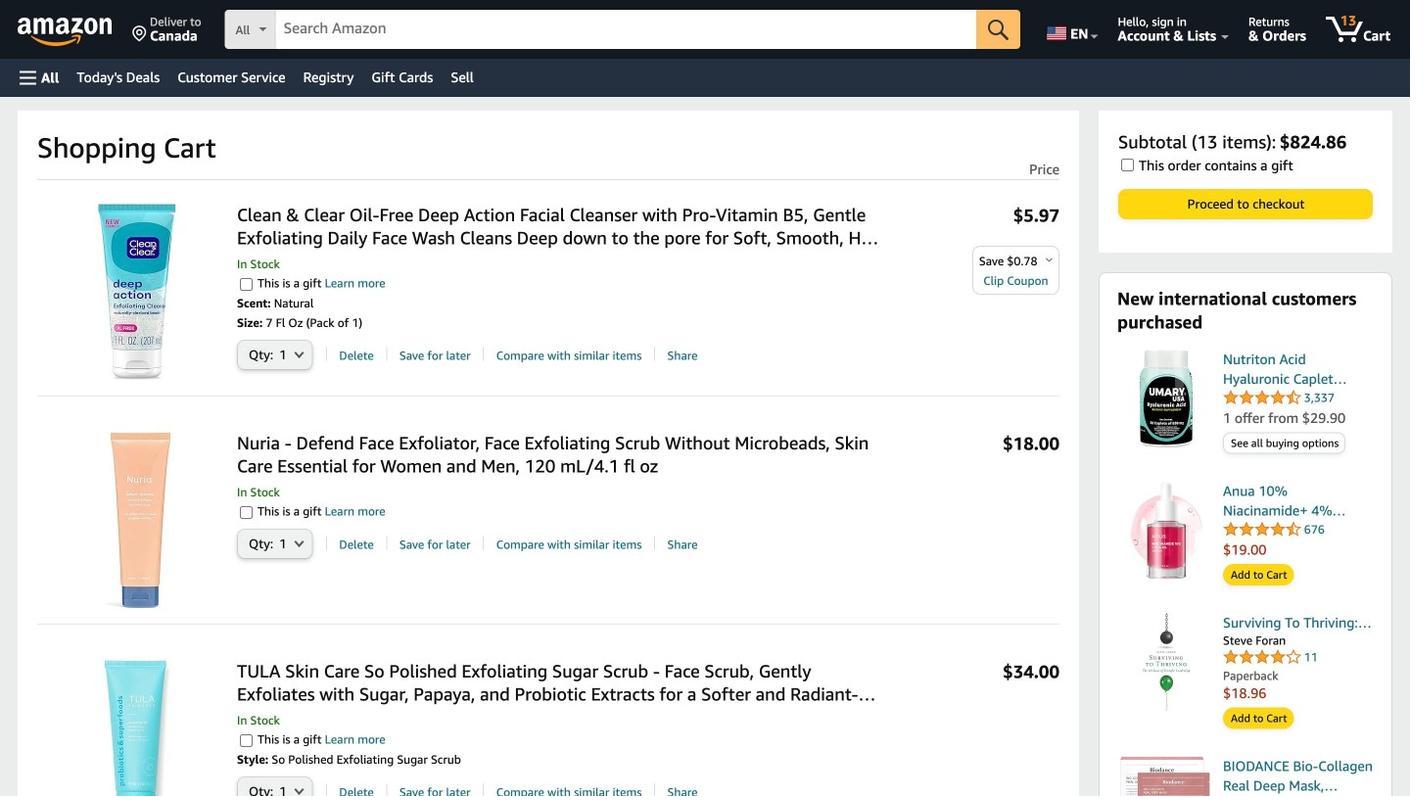 Task type: vqa. For each thing, say whether or not it's contained in the screenshot.
3rd Shop from right
no



Task type: locate. For each thing, give the bounding box(es) containing it.
Compare with similar items Nuria - Defend Face Exfoliator, Face Exfoliating Scrub Without Microbeads, Skin Care Essential for Women and Men, 120 mL/4.1 fl oz submit
[[497, 537, 642, 552]]

| image
[[386, 347, 387, 361], [483, 347, 484, 361], [326, 536, 327, 550], [386, 536, 387, 550], [483, 536, 484, 550], [654, 536, 655, 550], [326, 784, 327, 797], [654, 784, 655, 797]]

1 dropdown image from the top
[[295, 540, 304, 547]]

none search field inside navigation navigation
[[225, 10, 1021, 51]]

Compare with similar items TULA Skin Care So Polished Exfoliating Sugar Scrub - Face Scrub, Gently Exfoliates with Sugar, Papaya, and Probiotic Extracts for a Softer and Radiant-Looking Complexion, 2.9 oz. submit
[[497, 785, 642, 797]]

1 vertical spatial dropdown image
[[295, 788, 304, 795]]

surviving to thriving: the 10 laws of grateful leadership image
[[1118, 613, 1216, 711]]

Save for later Nuria - Defend Face Exfoliator, Face Exfoliating Scrub Without Microbeads, Skin Care Essential for Women and Men, 120 mL/4.1 fl oz submit
[[400, 537, 471, 552]]

Add to Cart submit
[[1225, 709, 1294, 728]]

| image right delete nuria - defend face exfoliator, face exfoliating scrub without microbeads, skin care essential for women and men, 120 ml/4.1 fl oz submit
[[386, 536, 387, 550]]

None checkbox
[[1122, 159, 1135, 171], [240, 506, 253, 519], [240, 735, 253, 747], [1122, 159, 1135, 171], [240, 506, 253, 519], [240, 735, 253, 747]]

Delete TULA Skin Care So Polished Exfoliating Sugar Scrub - Face Scrub, Gently Exfoliates with Sugar, Papaya, and Probiotic Extracts for a Softer and Radiant-Looking Complexion, 2.9 oz. submit
[[339, 785, 374, 797]]

None submit
[[977, 10, 1021, 49], [1120, 190, 1373, 218], [977, 10, 1021, 49], [1120, 190, 1373, 218]]

None checkbox
[[240, 278, 253, 291]]

| image
[[326, 347, 327, 361], [654, 347, 655, 361], [386, 784, 387, 797], [483, 784, 484, 797]]

dropdown image
[[295, 540, 304, 547], [295, 788, 304, 795]]

dropdown image left delete tula skin care so polished exfoliating sugar scrub - face scrub, gently exfoliates with sugar, papaya, and probiotic extracts for a softer and radiant-looking complexion, 2.9 oz. submit
[[295, 788, 304, 795]]

2 dropdown image from the top
[[295, 788, 304, 795]]

Compare with similar items Clean &amp; Clear Oil-Free Deep Action Facial Cleanser with Pro-Vitamin B5, Gentle Exfoliating Daily Face Wash Cleans Deep down to the pore for Soft, Smooth, Hydrated Skin, Paraben-Free, 7 fl. oz submit
[[497, 348, 642, 363]]

dropdown image left delete nuria - defend face exfoliator, face exfoliating scrub without microbeads, skin care essential for women and men, 120 ml/4.1 fl oz submit
[[295, 540, 304, 547]]

0 vertical spatial dropdown image
[[295, 540, 304, 547]]

None search field
[[225, 10, 1021, 51]]

clean & clear oil-free deep action facial cleanser with pro-vitamin b5, gentle exfoliating daily face wash cleans deep down to the pore for soft, smooth, hydrated skin, paraben-free, 7 fl. oz, opens in a new tab image
[[49, 204, 225, 380]]

nuria - defend face exfoliator, face exfoliating scrub without microbeads, skin care essential for women and men, 120 ml/4.1 fl oz, opens in a new tab image
[[49, 432, 225, 608]]



Task type: describe. For each thing, give the bounding box(es) containing it.
| image right save for later tula skin care so polished exfoliating sugar scrub - face scrub, gently exfoliates with sugar, papaya, and probiotic extracts for a softer and radiant-looking complexion, 2.9 oz. submit
[[483, 784, 484, 797]]

| image right "save for later clean &amp; clear oil-free deep action facial cleanser with pro-vitamin b5, gentle exfoliating daily face wash cleans deep down to the pore for soft, smooth, hydrated skin, paraben-free, 7 fl. oz" submit
[[483, 347, 484, 361]]

| image right delete clean &amp; clear oil-free deep action facial cleanser with pro-vitamin b5, gentle exfoliating daily face wash cleans deep down to the pore for soft, smooth, hydrated skin, paraben-free, 7 fl. oz submit
[[386, 347, 387, 361]]

biodance bio-collagen real deep mask, hydrating overnight hydrogel mask, pore minimizing, elasticity improvement, 34g x4ea image
[[1118, 757, 1216, 797]]

Delete Clean &amp; Clear Oil-Free Deep Action Facial Cleanser with Pro-Vitamin B5, Gentle Exfoliating Daily Face Wash Cleans Deep down to the pore for Soft, Smooth, Hydrated Skin, Paraben-Free, 7 fl. oz submit
[[339, 348, 374, 363]]

Save for later Clean &amp; Clear Oil-Free Deep Action Facial Cleanser with Pro-Vitamin B5, Gentle Exfoliating Daily Face Wash Cleans Deep down to the pore for Soft, Smooth, Hydrated Skin, Paraben-Free, 7 fl. oz submit
[[400, 348, 471, 363]]

| image left delete nuria - defend face exfoliator, face exfoliating scrub without microbeads, skin care essential for women and men, 120 ml/4.1 fl oz submit
[[326, 536, 327, 550]]

| image right delete tula skin care so polished exfoliating sugar scrub - face scrub, gently exfoliates with sugar, papaya, and probiotic extracts for a softer and radiant-looking complexion, 2.9 oz. submit
[[386, 784, 387, 797]]

Save for later TULA Skin Care So Polished Exfoliating Sugar Scrub - Face Scrub, Gently Exfoliates with Sugar, Papaya, and Probiotic Extracts for a Softer and Radiant-Looking Complexion, 2.9 oz. submit
[[400, 785, 471, 797]]

anua 10% niacinamide+ 4% tranexamic acid serum, ceramide, hyaluronic acid, vitamin b12 natural color, for sensitive skin, kor image
[[1118, 482, 1216, 579]]

dropdown image
[[295, 351, 304, 358]]

Search Amazon text field
[[276, 11, 977, 48]]

| image right dropdown image
[[326, 347, 327, 361]]

nutriton acid hyaluronic caplet umary image
[[1118, 350, 1216, 448]]

| image left delete tula skin care so polished exfoliating sugar scrub - face scrub, gently exfoliates with sugar, papaya, and probiotic extracts for a softer and radiant-looking complexion, 2.9 oz. submit
[[326, 784, 327, 797]]

tula skin care so polished exfoliating sugar scrub - face scrub, gently exfoliates with sugar, papaya, and probiotic extracts for a softer and radiant-looking complexion, 2.9 oz., opens in a new tab image
[[49, 660, 225, 797]]

Delete Nuria - Defend Face Exfoliator, Face Exfoliating Scrub Without Microbeads, Skin Care Essential for Women and Men, 120 mL/4.1 fl oz submit
[[339, 537, 374, 552]]

amazon image
[[18, 18, 113, 47]]

| image right compare with similar items tula skin care so polished exfoliating sugar scrub - face scrub, gently exfoliates with sugar, papaya, and probiotic extracts for a softer and radiant-looking complexion, 2.9 oz. submit
[[654, 784, 655, 797]]

navigation navigation
[[0, 0, 1411, 97]]

| image right compare with similar items nuria - defend face exfoliator, face exfoliating scrub without microbeads, skin care essential for women and men, 120 ml/4.1 fl oz submit
[[654, 536, 655, 550]]

dropdown image for | icon left of delete nuria - defend face exfoliator, face exfoliating scrub without microbeads, skin care essential for women and men, 120 ml/4.1 fl oz submit
[[295, 540, 304, 547]]

dropdown image for | icon on the left of delete tula skin care so polished exfoliating sugar scrub - face scrub, gently exfoliates with sugar, papaya, and probiotic extracts for a softer and radiant-looking complexion, 2.9 oz. submit
[[295, 788, 304, 795]]

| image right compare with similar items clean &amp; clear oil-free deep action facial cleanser with pro-vitamin b5, gentle exfoliating daily face wash cleans deep down to the pore for soft, smooth, hydrated skin, paraben-free, 7 fl. oz submit
[[654, 347, 655, 361]]

| image right save for later nuria - defend face exfoliator, face exfoliating scrub without microbeads, skin care essential for women and men, 120 ml/4.1 fl oz submit
[[483, 536, 484, 550]]



